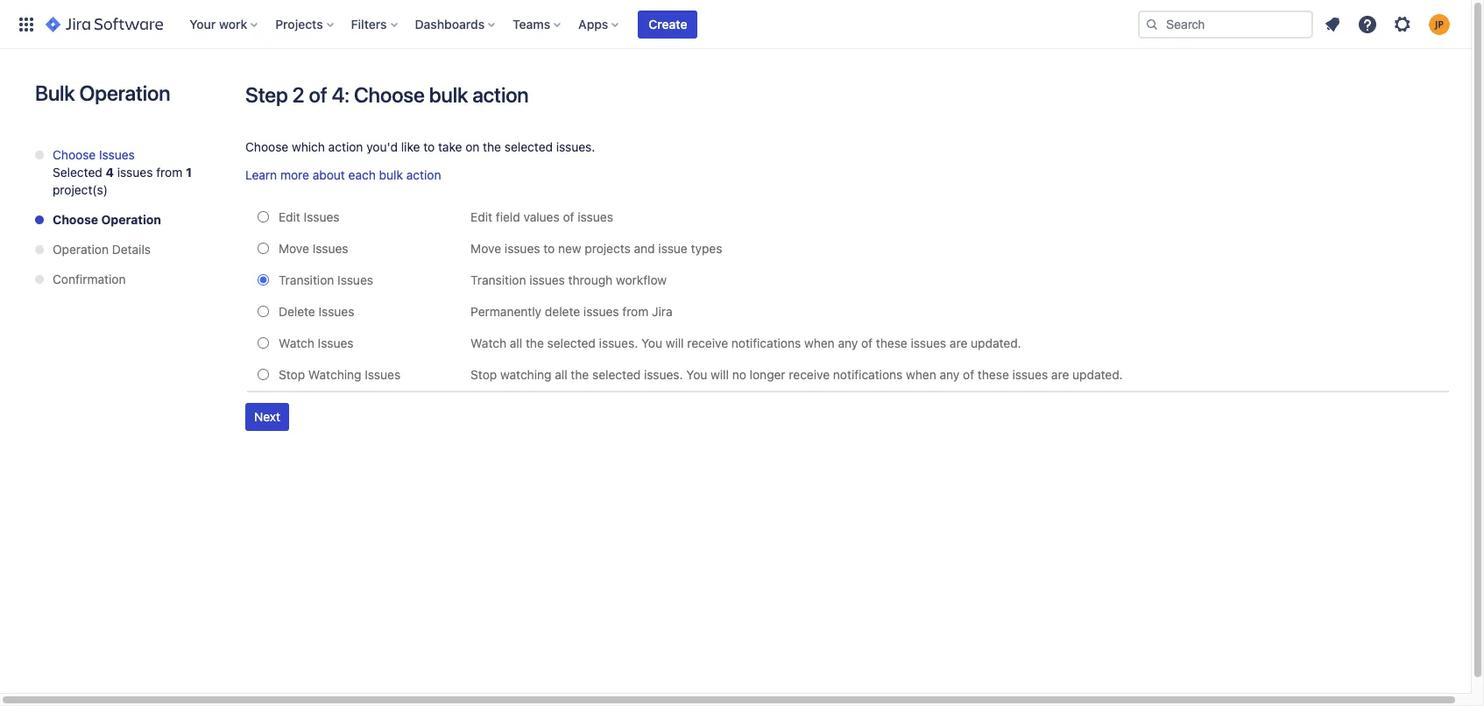 Task type: vqa. For each thing, say whether or not it's contained in the screenshot.


Task type: describe. For each thing, give the bounding box(es) containing it.
primary element
[[11, 0, 1138, 49]]

operation details
[[53, 242, 151, 257]]

stop for stop watching issues
[[279, 367, 305, 382]]

watch issues
[[279, 336, 354, 351]]

issues for edit
[[304, 209, 340, 224]]

4
[[106, 165, 114, 180]]

apps
[[579, 16, 608, 31]]

projects
[[585, 241, 631, 256]]

0 horizontal spatial will
[[666, 336, 684, 351]]

delete issues
[[279, 304, 354, 319]]

settings image
[[1393, 14, 1414, 35]]

operation for bulk operation
[[79, 81, 170, 105]]

dashboards button
[[410, 10, 502, 38]]

choose issues selected 4 issues from 1 project(s)
[[53, 147, 192, 197]]

learn more about each bulk action
[[245, 167, 441, 182]]

0 vertical spatial any
[[838, 336, 858, 351]]

choose operation
[[53, 212, 161, 227]]

teams
[[513, 16, 551, 31]]

learn more about each bulk action link
[[245, 167, 441, 182]]

projects
[[275, 16, 323, 31]]

stop watching all the selected issues. you will no longer receive notifications when any of these issues are updated.
[[471, 367, 1123, 382]]

0 horizontal spatial action
[[328, 139, 363, 154]]

confirmation
[[53, 272, 126, 287]]

Edit field values of issues radio
[[258, 211, 269, 223]]

your work button
[[184, 10, 265, 38]]

choose for operation
[[53, 212, 98, 227]]

create
[[649, 16, 687, 31]]

filters
[[351, 16, 387, 31]]

stop watching issues
[[279, 367, 401, 382]]

which
[[292, 139, 325, 154]]

types
[[691, 241, 722, 256]]

Stop watching all the selected issues. You will no longer receive notifications when any of these issues are updated. radio
[[258, 369, 269, 380]]

edit field values of issues
[[471, 209, 613, 224]]

1 vertical spatial notifications
[[833, 367, 903, 382]]

Watch all the selected issues. You will receive notifications when any of these issues are updated. radio
[[258, 337, 269, 349]]

banner containing your work
[[0, 0, 1471, 49]]

workflow
[[616, 273, 667, 287]]

like
[[401, 139, 420, 154]]

field
[[496, 209, 520, 224]]

transition issues
[[279, 273, 373, 287]]

0 horizontal spatial these
[[876, 336, 908, 351]]

issues for choose
[[99, 147, 135, 162]]

Move issues to new projects and issue types radio
[[258, 243, 269, 254]]

on
[[466, 139, 480, 154]]

0 horizontal spatial all
[[510, 336, 523, 351]]

search image
[[1145, 17, 1159, 31]]

about
[[313, 167, 345, 182]]

choose issues link
[[53, 147, 135, 162]]

filters button
[[346, 10, 405, 38]]

permanently delete issues from jira
[[471, 304, 673, 319]]

0 vertical spatial issues.
[[556, 139, 595, 154]]

more
[[280, 167, 309, 182]]

details
[[112, 242, 151, 257]]

1 horizontal spatial you
[[687, 367, 708, 382]]

your work
[[190, 16, 247, 31]]

take
[[438, 139, 462, 154]]

from inside choose issues selected 4 issues from 1 project(s)
[[156, 165, 183, 180]]

help image
[[1357, 14, 1379, 35]]

issues right watching
[[365, 367, 401, 382]]

step
[[245, 82, 288, 107]]

2 vertical spatial operation
[[53, 242, 109, 257]]

0 vertical spatial notifications
[[732, 336, 801, 351]]

each
[[348, 167, 376, 182]]

1 horizontal spatial these
[[978, 367, 1009, 382]]

bulk operation
[[35, 81, 170, 105]]

1 vertical spatial when
[[906, 367, 937, 382]]

new
[[558, 241, 582, 256]]

1 vertical spatial updated.
[[1073, 367, 1123, 382]]

move for move issues to new projects and issue types
[[471, 241, 501, 256]]

1 vertical spatial to
[[544, 241, 555, 256]]

0 horizontal spatial updated.
[[971, 336, 1022, 351]]

no
[[732, 367, 747, 382]]

watch for watch issues
[[279, 336, 315, 351]]

2 horizontal spatial the
[[571, 367, 589, 382]]

0 horizontal spatial are
[[950, 336, 968, 351]]

project(s)
[[53, 182, 108, 197]]

transition issues through workflow
[[471, 273, 667, 287]]

Search field
[[1138, 10, 1314, 38]]

0 horizontal spatial you
[[642, 336, 663, 351]]



Task type: locate. For each thing, give the bounding box(es) containing it.
dashboards
[[415, 16, 485, 31]]

1 horizontal spatial notifications
[[833, 367, 903, 382]]

issues
[[117, 165, 153, 180], [578, 209, 613, 224], [505, 241, 540, 256], [530, 273, 565, 287], [584, 304, 619, 319], [911, 336, 947, 351], [1013, 367, 1048, 382]]

1 watch from the left
[[279, 336, 315, 351]]

issues for delete
[[319, 304, 354, 319]]

2 horizontal spatial action
[[472, 82, 529, 107]]

issues for watch
[[318, 336, 354, 351]]

will
[[666, 336, 684, 351], [711, 367, 729, 382]]

1 horizontal spatial to
[[544, 241, 555, 256]]

operation up choose issues link
[[79, 81, 170, 105]]

projects button
[[270, 10, 341, 38]]

choose down project(s)
[[53, 212, 98, 227]]

issues
[[99, 147, 135, 162], [304, 209, 340, 224], [313, 241, 348, 256], [338, 273, 373, 287], [319, 304, 354, 319], [318, 336, 354, 351], [365, 367, 401, 382]]

teams button
[[508, 10, 568, 38]]

1 horizontal spatial move
[[471, 241, 501, 256]]

operation for choose operation
[[101, 212, 161, 227]]

will left the no
[[711, 367, 729, 382]]

0 vertical spatial action
[[472, 82, 529, 107]]

are
[[950, 336, 968, 351], [1052, 367, 1069, 382]]

jira software image
[[46, 14, 163, 35], [46, 14, 163, 35]]

1 edit from the left
[[279, 209, 300, 224]]

1 horizontal spatial when
[[906, 367, 937, 382]]

4:
[[332, 82, 350, 107]]

operation up confirmation
[[53, 242, 109, 257]]

choose up selected
[[53, 147, 96, 162]]

2 vertical spatial action
[[406, 167, 441, 182]]

choose for issues
[[53, 147, 96, 162]]

apps button
[[573, 10, 626, 38]]

issues up transition issues
[[313, 241, 348, 256]]

0 vertical spatial selected
[[505, 139, 553, 154]]

transition down move issues at the left top of the page
[[279, 273, 334, 287]]

the right on
[[483, 139, 501, 154]]

the up watching
[[526, 336, 544, 351]]

0 vertical spatial updated.
[[971, 336, 1022, 351]]

2 edit from the left
[[471, 209, 493, 224]]

1 horizontal spatial updated.
[[1073, 367, 1123, 382]]

Permanently delete issues from Jira radio
[[258, 306, 269, 317]]

issues down transition issues
[[319, 304, 354, 319]]

through
[[568, 273, 613, 287]]

bulk right each
[[379, 167, 403, 182]]

stop
[[279, 367, 305, 382], [471, 367, 497, 382]]

to right like
[[423, 139, 435, 154]]

1 vertical spatial selected
[[547, 336, 596, 351]]

0 vertical spatial all
[[510, 336, 523, 351]]

move issues to new projects and issue types
[[471, 241, 722, 256]]

0 horizontal spatial watch
[[279, 336, 315, 351]]

action down choose which action you'd like to take on the selected issues.
[[406, 167, 441, 182]]

watch
[[279, 336, 315, 351], [471, 336, 507, 351]]

and
[[634, 241, 655, 256]]

bulk
[[429, 82, 468, 107], [379, 167, 403, 182]]

0 vertical spatial when
[[805, 336, 835, 351]]

issues. up edit field values of issues
[[556, 139, 595, 154]]

1 horizontal spatial from
[[622, 304, 649, 319]]

0 vertical spatial bulk
[[429, 82, 468, 107]]

values
[[524, 209, 560, 224]]

1 vertical spatial operation
[[101, 212, 161, 227]]

0 horizontal spatial any
[[838, 336, 858, 351]]

issues inside choose issues selected 4 issues from 1 project(s)
[[117, 165, 153, 180]]

permanently
[[471, 304, 542, 319]]

you down jira at the top left of the page
[[642, 336, 663, 351]]

1 horizontal spatial transition
[[471, 273, 526, 287]]

1 horizontal spatial receive
[[789, 367, 830, 382]]

0 horizontal spatial notifications
[[732, 336, 801, 351]]

choose up the learn
[[245, 139, 289, 154]]

longer
[[750, 367, 786, 382]]

move
[[279, 241, 309, 256], [471, 241, 501, 256]]

choose right 4:
[[354, 82, 425, 107]]

move right move issues to new projects and issue types "option"
[[279, 241, 309, 256]]

receive
[[687, 336, 728, 351], [789, 367, 830, 382]]

to
[[423, 139, 435, 154], [544, 241, 555, 256]]

operation up details
[[101, 212, 161, 227]]

watch down delete
[[279, 336, 315, 351]]

0 vertical spatial will
[[666, 336, 684, 351]]

choose for which
[[245, 139, 289, 154]]

watching
[[308, 367, 362, 382]]

2 vertical spatial issues.
[[644, 367, 683, 382]]

1 vertical spatial any
[[940, 367, 960, 382]]

1 vertical spatial all
[[555, 367, 568, 382]]

1 horizontal spatial all
[[555, 367, 568, 382]]

edit issues
[[279, 209, 340, 224]]

edit
[[279, 209, 300, 224], [471, 209, 493, 224]]

issues up 4
[[99, 147, 135, 162]]

the right watching
[[571, 367, 589, 382]]

watch for watch all the selected issues. you will receive notifications when any of these issues are updated.
[[471, 336, 507, 351]]

transition for transition issues
[[279, 273, 334, 287]]

2 transition from the left
[[471, 273, 526, 287]]

1 vertical spatial you
[[687, 367, 708, 382]]

banner
[[0, 0, 1471, 49]]

step 2 of 4: choose bulk action
[[245, 82, 529, 107]]

edit left the "field"
[[471, 209, 493, 224]]

move down the "field"
[[471, 241, 501, 256]]

1
[[186, 165, 192, 180]]

edit for edit issues
[[279, 209, 300, 224]]

edit for edit field values of issues
[[471, 209, 493, 224]]

1 horizontal spatial any
[[940, 367, 960, 382]]

1 vertical spatial the
[[526, 336, 544, 351]]

1 horizontal spatial will
[[711, 367, 729, 382]]

delete
[[545, 304, 580, 319]]

issues inside choose issues selected 4 issues from 1 project(s)
[[99, 147, 135, 162]]

1 vertical spatial from
[[622, 304, 649, 319]]

action
[[472, 82, 529, 107], [328, 139, 363, 154], [406, 167, 441, 182]]

2 vertical spatial the
[[571, 367, 589, 382]]

1 vertical spatial receive
[[789, 367, 830, 382]]

your profile and settings image
[[1429, 14, 1450, 35]]

1 vertical spatial will
[[711, 367, 729, 382]]

when
[[805, 336, 835, 351], [906, 367, 937, 382]]

2 vertical spatial selected
[[592, 367, 641, 382]]

learn
[[245, 167, 277, 182]]

1 horizontal spatial issues.
[[599, 336, 638, 351]]

stop for stop watching all the selected issues. you will no longer receive notifications when any of these issues are updated.
[[471, 367, 497, 382]]

edit right edit field values of issues radio at the left
[[279, 209, 300, 224]]

delete
[[279, 304, 315, 319]]

0 horizontal spatial bulk
[[379, 167, 403, 182]]

watch all the selected issues. you will receive notifications when any of these issues are updated.
[[471, 336, 1022, 351]]

you'd
[[367, 139, 398, 154]]

0 horizontal spatial issues.
[[556, 139, 595, 154]]

issues up move issues at the left top of the page
[[304, 209, 340, 224]]

issue
[[658, 241, 688, 256]]

work
[[219, 16, 247, 31]]

notifications
[[732, 336, 801, 351], [833, 367, 903, 382]]

move issues
[[279, 241, 348, 256]]

1 horizontal spatial bulk
[[429, 82, 468, 107]]

appswitcher icon image
[[16, 14, 37, 35]]

action up learn more about each bulk action "link"
[[328, 139, 363, 154]]

0 horizontal spatial receive
[[687, 336, 728, 351]]

1 horizontal spatial action
[[406, 167, 441, 182]]

create button
[[638, 10, 698, 38]]

issues for move
[[313, 241, 348, 256]]

all
[[510, 336, 523, 351], [555, 367, 568, 382]]

1 vertical spatial are
[[1052, 367, 1069, 382]]

0 horizontal spatial the
[[483, 139, 501, 154]]

issues. down jira at the top left of the page
[[644, 367, 683, 382]]

updated.
[[971, 336, 1022, 351], [1073, 367, 1123, 382]]

0 vertical spatial are
[[950, 336, 968, 351]]

issues. down permanently delete issues from jira
[[599, 336, 638, 351]]

to left new
[[544, 241, 555, 256]]

0 vertical spatial operation
[[79, 81, 170, 105]]

selected
[[505, 139, 553, 154], [547, 336, 596, 351], [592, 367, 641, 382]]

0 horizontal spatial transition
[[279, 273, 334, 287]]

transition
[[279, 273, 334, 287], [471, 273, 526, 287]]

bulk up take
[[429, 82, 468, 107]]

2
[[292, 82, 304, 107]]

jira
[[652, 304, 673, 319]]

2 horizontal spatial issues.
[[644, 367, 683, 382]]

issues up watching
[[318, 336, 354, 351]]

0 vertical spatial receive
[[687, 336, 728, 351]]

2 stop from the left
[[471, 367, 497, 382]]

notifications image
[[1322, 14, 1343, 35]]

choose which action you'd like to take on the selected issues.
[[245, 139, 595, 154]]

your
[[190, 16, 216, 31]]

will down jira at the top left of the page
[[666, 336, 684, 351]]

watch down permanently
[[471, 336, 507, 351]]

1 move from the left
[[279, 241, 309, 256]]

you left the no
[[687, 367, 708, 382]]

1 vertical spatial bulk
[[379, 167, 403, 182]]

the
[[483, 139, 501, 154], [526, 336, 544, 351], [571, 367, 589, 382]]

transition for transition issues through workflow
[[471, 273, 526, 287]]

all right watching
[[555, 367, 568, 382]]

choose
[[354, 82, 425, 107], [245, 139, 289, 154], [53, 147, 96, 162], [53, 212, 98, 227]]

0 horizontal spatial from
[[156, 165, 183, 180]]

1 horizontal spatial stop
[[471, 367, 497, 382]]

0 vertical spatial these
[[876, 336, 908, 351]]

choose inside choose issues selected 4 issues from 1 project(s)
[[53, 147, 96, 162]]

Transition issues through workflow radio
[[258, 274, 269, 286]]

issues for transition
[[338, 273, 373, 287]]

issues up delete issues
[[338, 273, 373, 287]]

stop left watching
[[471, 367, 497, 382]]

you
[[642, 336, 663, 351], [687, 367, 708, 382]]

1 vertical spatial action
[[328, 139, 363, 154]]

0 horizontal spatial to
[[423, 139, 435, 154]]

action up on
[[472, 82, 529, 107]]

1 horizontal spatial edit
[[471, 209, 493, 224]]

transition up permanently
[[471, 273, 526, 287]]

1 horizontal spatial watch
[[471, 336, 507, 351]]

of
[[309, 82, 327, 107], [563, 209, 574, 224], [861, 336, 873, 351], [963, 367, 975, 382]]

from left jira at the top left of the page
[[622, 304, 649, 319]]

from
[[156, 165, 183, 180], [622, 304, 649, 319]]

1 stop from the left
[[279, 367, 305, 382]]

move for move issues
[[279, 241, 309, 256]]

1 vertical spatial these
[[978, 367, 1009, 382]]

0 horizontal spatial stop
[[279, 367, 305, 382]]

0 horizontal spatial when
[[805, 336, 835, 351]]

stop right stop watching all the selected issues. you will no longer receive notifications when any of these issues are updated. radio
[[279, 367, 305, 382]]

0 vertical spatial the
[[483, 139, 501, 154]]

None submit
[[245, 403, 289, 431]]

any
[[838, 336, 858, 351], [940, 367, 960, 382]]

operation
[[79, 81, 170, 105], [101, 212, 161, 227], [53, 242, 109, 257]]

these
[[876, 336, 908, 351], [978, 367, 1009, 382]]

bulk
[[35, 81, 75, 105]]

1 horizontal spatial the
[[526, 336, 544, 351]]

0 vertical spatial to
[[423, 139, 435, 154]]

issues.
[[556, 139, 595, 154], [599, 336, 638, 351], [644, 367, 683, 382]]

0 horizontal spatial move
[[279, 241, 309, 256]]

1 horizontal spatial are
[[1052, 367, 1069, 382]]

watching
[[500, 367, 552, 382]]

2 watch from the left
[[471, 336, 507, 351]]

1 transition from the left
[[279, 273, 334, 287]]

0 horizontal spatial edit
[[279, 209, 300, 224]]

2 move from the left
[[471, 241, 501, 256]]

selected
[[53, 165, 102, 180]]

all up watching
[[510, 336, 523, 351]]

1 vertical spatial issues.
[[599, 336, 638, 351]]

from left '1'
[[156, 165, 183, 180]]

0 vertical spatial from
[[156, 165, 183, 180]]

0 vertical spatial you
[[642, 336, 663, 351]]



